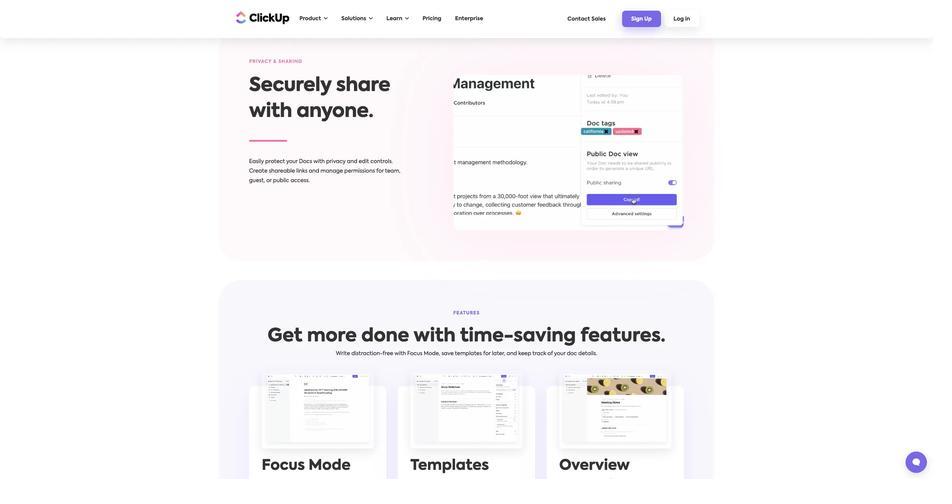 Task type: locate. For each thing, give the bounding box(es) containing it.
sharing
[[278, 59, 302, 64]]

protect
[[265, 159, 285, 164]]

contact sales button
[[564, 12, 610, 25]]

for down controls.
[[376, 169, 384, 174]]

anyone.
[[297, 102, 373, 121]]

contact sales
[[568, 16, 606, 22]]

solutions button
[[338, 11, 377, 27]]

and left edit
[[347, 159, 357, 164]]

focus mode
[[262, 459, 351, 474]]

more
[[307, 328, 357, 346]]

log
[[674, 16, 684, 22]]

learn button
[[383, 11, 413, 27]]

mode
[[309, 459, 351, 474]]

2 vertical spatial and
[[507, 351, 517, 357]]

team,
[[385, 169, 401, 174]]

docs30_01 focus mode.png image
[[262, 371, 374, 449]]

log in link
[[665, 11, 699, 27]]

1 vertical spatial for
[[483, 351, 491, 357]]

1 horizontal spatial focus
[[407, 351, 423, 357]]

features.
[[581, 328, 666, 346]]

your right of
[[554, 351, 566, 357]]

get
[[268, 328, 303, 346]]

1 horizontal spatial and
[[347, 159, 357, 164]]

controls.
[[371, 159, 393, 164]]

free
[[383, 351, 393, 357]]

focus mode link
[[249, 371, 387, 480]]

your left docs
[[286, 159, 298, 164]]

sign up
[[631, 16, 652, 22]]

templates
[[455, 351, 482, 357]]

0 vertical spatial and
[[347, 159, 357, 164]]

docs30_02 templates.png image
[[411, 371, 523, 449]]

mode,
[[424, 351, 440, 357]]

0 horizontal spatial your
[[286, 159, 298, 164]]

with
[[249, 102, 292, 121], [314, 159, 325, 164], [414, 328, 456, 346], [395, 351, 406, 357]]

1 horizontal spatial your
[[554, 351, 566, 357]]

enterprise link
[[451, 11, 487, 27]]

write distraction-free with focus mode, save templates for later, and keep track of your doc details.
[[336, 351, 597, 357]]

1 horizontal spatial for
[[483, 351, 491, 357]]

sign up button
[[622, 11, 661, 27]]

0 vertical spatial for
[[376, 169, 384, 174]]

doc
[[567, 351, 577, 357]]

and
[[347, 159, 357, 164], [309, 169, 319, 174], [507, 351, 517, 357]]

with inside the securely share with anyone.
[[249, 102, 292, 121]]

distraction-
[[352, 351, 383, 357]]

focus
[[407, 351, 423, 357], [262, 459, 305, 474]]

shareable
[[269, 169, 295, 174]]

sign
[[631, 16, 643, 22]]

templates
[[411, 459, 489, 474]]

&
[[273, 59, 277, 64]]

0 vertical spatial your
[[286, 159, 298, 164]]

product button
[[296, 11, 331, 27]]

1 vertical spatial and
[[309, 169, 319, 174]]

save
[[442, 351, 454, 357]]

for left later,
[[483, 351, 491, 357]]

features
[[453, 311, 480, 316]]

with inside "easily protect your docs with privacy and edit controls. create shareable links and manage permissions for team, guest, or public access."
[[314, 159, 325, 164]]

enterprise
[[455, 16, 483, 21]]

and right links
[[309, 169, 319, 174]]

for
[[376, 169, 384, 174], [483, 351, 491, 357]]

privacy
[[326, 159, 346, 164]]

1 vertical spatial focus
[[262, 459, 305, 474]]

0 horizontal spatial focus
[[262, 459, 305, 474]]

and left keep
[[507, 351, 517, 357]]

edit
[[359, 159, 369, 164]]

manage
[[321, 169, 343, 174]]

0 horizontal spatial for
[[376, 169, 384, 174]]

with right docs
[[314, 159, 325, 164]]

docs
[[299, 159, 312, 164]]

with down the securely
[[249, 102, 292, 121]]

your
[[286, 159, 298, 164], [554, 351, 566, 357]]

in
[[685, 16, 690, 22]]

for inside "easily protect your docs with privacy and edit controls. create shareable links and manage permissions for team, guest, or public access."
[[376, 169, 384, 174]]

learn
[[387, 16, 402, 21]]

0 horizontal spatial and
[[309, 169, 319, 174]]

1 vertical spatial your
[[554, 351, 566, 357]]

easily protect your docs with privacy and edit controls. create shareable links and manage permissions for team, guest, or public access.
[[249, 159, 401, 183]]



Task type: describe. For each thing, give the bounding box(es) containing it.
access.
[[291, 178, 310, 183]]

pricing
[[423, 16, 442, 21]]

easily
[[249, 159, 264, 164]]

share
[[336, 76, 390, 95]]

securely
[[249, 76, 332, 95]]

details.
[[579, 351, 597, 357]]

write
[[336, 351, 350, 357]]

or
[[266, 178, 272, 183]]

time-
[[460, 328, 514, 346]]

2 horizontal spatial and
[[507, 351, 517, 357]]

overview
[[559, 459, 636, 480]]

later,
[[492, 351, 505, 357]]

with right free
[[395, 351, 406, 357]]

permissions
[[344, 169, 375, 174]]

your inside "easily protect your docs with privacy and edit controls. create shareable links and manage permissions for team, guest, or public access."
[[286, 159, 298, 164]]

with up mode,
[[414, 328, 456, 346]]

of
[[548, 351, 553, 357]]

links
[[296, 169, 308, 174]]

product
[[300, 16, 321, 21]]

contact
[[568, 16, 590, 22]]

guest,
[[249, 178, 265, 183]]

done
[[361, 328, 409, 346]]

saving
[[514, 328, 576, 346]]

sales
[[592, 16, 606, 22]]

track
[[533, 351, 546, 357]]

create
[[249, 169, 268, 174]]

docs30_03 overview headers.png image
[[559, 371, 672, 449]]

solutions
[[341, 16, 366, 21]]

privacy & sharing
[[249, 59, 302, 64]]

keep
[[519, 351, 531, 357]]

pricing link
[[419, 11, 445, 27]]

securely share with anyone.
[[249, 76, 390, 121]]

public
[[273, 178, 289, 183]]

up
[[645, 16, 652, 22]]

0 vertical spatial focus
[[407, 351, 423, 357]]

clickup image
[[234, 10, 290, 25]]

privacy
[[249, 59, 272, 64]]

log in
[[674, 16, 690, 22]]

get more done with time-saving features.
[[268, 328, 666, 346]]

overview link
[[547, 371, 684, 480]]



Task type: vqa. For each thing, say whether or not it's contained in the screenshot.
topmost "work"
no



